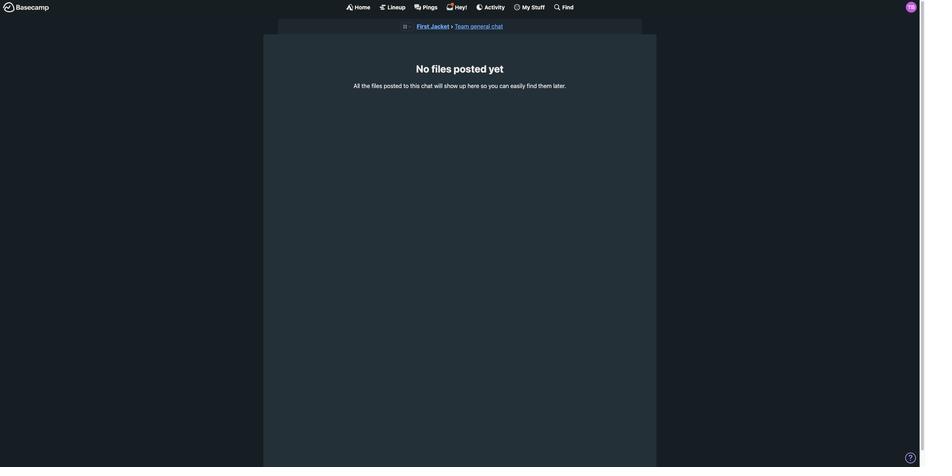 Task type: describe. For each thing, give the bounding box(es) containing it.
switch accounts image
[[3, 2, 49, 13]]

here
[[468, 83, 479, 89]]

my stuff
[[522, 4, 545, 10]]

you
[[489, 83, 498, 89]]

my
[[522, 4, 530, 10]]

activity
[[485, 4, 505, 10]]

the
[[362, 83, 370, 89]]

activity link
[[476, 4, 505, 11]]

home
[[355, 4, 370, 10]]

no files posted yet
[[416, 63, 504, 75]]

0 vertical spatial chat
[[492, 23, 503, 30]]

them
[[538, 83, 552, 89]]

lineup
[[388, 4, 405, 10]]

first jacket link
[[417, 23, 449, 30]]

my stuff button
[[514, 4, 545, 11]]

up
[[459, 83, 466, 89]]

jacket
[[431, 23, 449, 30]]

all
[[354, 83, 360, 89]]

› team general chat
[[451, 23, 503, 30]]

›
[[451, 23, 453, 30]]

all the files posted to this chat will show up here so you can easily find them later.
[[354, 83, 566, 89]]

yet
[[489, 63, 504, 75]]



Task type: vqa. For each thing, say whether or not it's contained in the screenshot.
jacket
yes



Task type: locate. For each thing, give the bounding box(es) containing it.
lineup link
[[379, 4, 405, 11]]

no
[[416, 63, 429, 75]]

this
[[410, 83, 420, 89]]

later.
[[553, 83, 566, 89]]

home link
[[346, 4, 370, 11]]

0 horizontal spatial files
[[372, 83, 382, 89]]

find button
[[554, 4, 574, 11]]

chat left will
[[421, 83, 433, 89]]

0 horizontal spatial chat
[[421, 83, 433, 89]]

find
[[527, 83, 537, 89]]

posted up here in the right top of the page
[[454, 63, 487, 75]]

hey!
[[455, 4, 467, 10]]

tyler black image
[[906, 2, 917, 13]]

posted
[[454, 63, 487, 75], [384, 83, 402, 89]]

files right the
[[372, 83, 382, 89]]

pings button
[[414, 4, 438, 11]]

hey! button
[[446, 3, 467, 11]]

posted left to
[[384, 83, 402, 89]]

can
[[500, 83, 509, 89]]

0 vertical spatial posted
[[454, 63, 487, 75]]

files
[[431, 63, 451, 75], [372, 83, 382, 89]]

pings
[[423, 4, 438, 10]]

easily
[[510, 83, 525, 89]]

1 horizontal spatial chat
[[492, 23, 503, 30]]

1 horizontal spatial posted
[[454, 63, 487, 75]]

first
[[417, 23, 429, 30]]

general
[[470, 23, 490, 30]]

1 vertical spatial posted
[[384, 83, 402, 89]]

0 horizontal spatial posted
[[384, 83, 402, 89]]

first jacket
[[417, 23, 449, 30]]

will
[[434, 83, 443, 89]]

1 horizontal spatial files
[[431, 63, 451, 75]]

to
[[403, 83, 409, 89]]

stuff
[[532, 4, 545, 10]]

show
[[444, 83, 458, 89]]

so
[[481, 83, 487, 89]]

files up will
[[431, 63, 451, 75]]

main element
[[0, 0, 920, 14]]

1 vertical spatial files
[[372, 83, 382, 89]]

1 vertical spatial chat
[[421, 83, 433, 89]]

0 vertical spatial files
[[431, 63, 451, 75]]

chat
[[492, 23, 503, 30], [421, 83, 433, 89]]

find
[[562, 4, 574, 10]]

team general chat link
[[455, 23, 503, 30]]

chat right general
[[492, 23, 503, 30]]

team
[[455, 23, 469, 30]]



